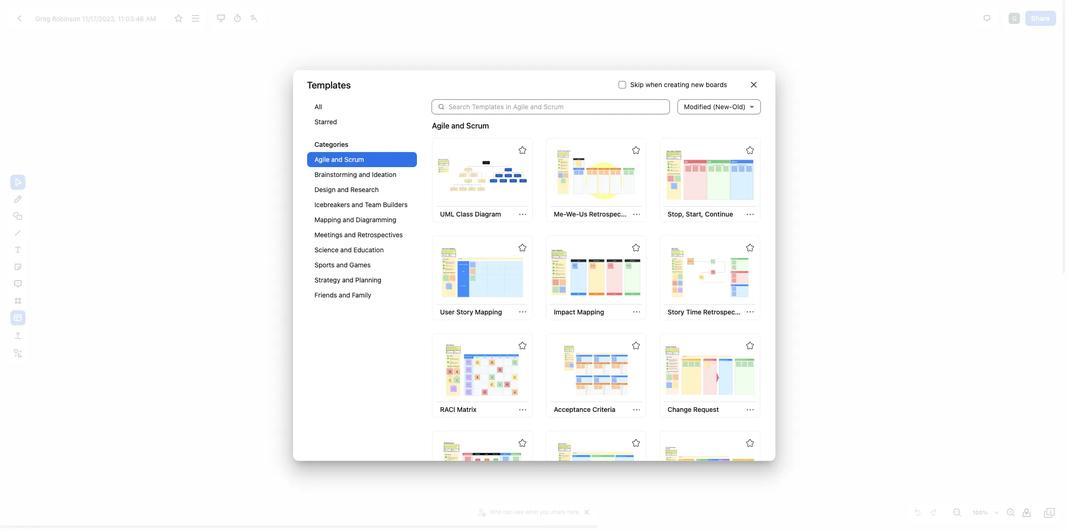 Task type: locate. For each thing, give the bounding box(es) containing it.
star this whiteboard image
[[519, 147, 526, 154], [633, 147, 640, 154], [746, 147, 754, 154], [746, 244, 754, 252], [746, 342, 754, 350], [519, 440, 526, 448]]

more options for change request image
[[747, 407, 754, 414]]

who
[[490, 509, 502, 516]]

0 horizontal spatial mapping
[[315, 216, 341, 224]]

star this whiteboard image inside card for template uml class diagram element
[[519, 147, 526, 154]]

agile and scrum status
[[432, 120, 489, 132]]

uml
[[440, 210, 455, 218]]

star this whiteboard image
[[173, 13, 184, 24], [519, 244, 526, 252], [633, 244, 640, 252], [519, 342, 526, 350], [633, 342, 640, 350], [633, 440, 640, 448], [746, 440, 754, 448]]

uml class diagram
[[440, 210, 501, 218]]

modified (new-old)
[[684, 103, 746, 111]]

card for template user story mapping element
[[432, 236, 533, 321]]

retrospective
[[589, 210, 633, 218], [704, 308, 747, 316]]

what
[[526, 509, 538, 516]]

Search Templates in Agile and Scrum text field
[[449, 99, 670, 115]]

story left time
[[668, 308, 685, 316]]

stop,
[[668, 210, 684, 218]]

friends and family
[[315, 291, 371, 299]]

0 vertical spatial agile
[[432, 122, 450, 130]]

brainstorming and ideation
[[315, 171, 397, 179]]

star this whiteboard image inside the card for template sprint review element
[[633, 440, 640, 448]]

star this whiteboard image inside card for template risk mitigation element
[[519, 440, 526, 448]]

agile and scrum
[[432, 122, 489, 130], [315, 156, 364, 164]]

we-
[[566, 210, 579, 218]]

skip
[[631, 81, 644, 89]]

mapping up meetings
[[315, 216, 341, 224]]

education
[[354, 246, 384, 254]]

1 story from the left
[[457, 308, 473, 316]]

thumbnail for impact mapping image
[[552, 246, 641, 299]]

star this whiteboard image down more options for uml class diagram icon
[[519, 244, 526, 252]]

science
[[315, 246, 339, 254]]

pages image
[[1045, 508, 1056, 519]]

more options for story time retrospective image
[[747, 309, 754, 316]]

%
[[983, 510, 988, 516]]

continue
[[705, 210, 733, 218]]

old)
[[733, 103, 746, 111]]

star this whiteboard image for diagram
[[519, 147, 526, 154]]

0 vertical spatial scrum
[[467, 122, 489, 130]]

more options for stop, start, continue image
[[747, 211, 754, 218]]

team
[[365, 201, 381, 209]]

0 horizontal spatial story
[[457, 308, 473, 316]]

request
[[694, 406, 719, 414]]

0 horizontal spatial retrospective
[[589, 210, 633, 218]]

acceptance criteria button
[[550, 403, 620, 418]]

thumbnail for uml class diagram image
[[438, 149, 527, 201]]

star this whiteboard image down "more options for user story mapping" image
[[519, 342, 526, 350]]

0 horizontal spatial scrum
[[345, 156, 364, 164]]

scrum
[[467, 122, 489, 130], [345, 156, 364, 164]]

1 vertical spatial scrum
[[345, 156, 364, 164]]

1 horizontal spatial story
[[668, 308, 685, 316]]

star this whiteboard image left more options "icon" at the left of the page
[[173, 13, 184, 24]]

icebreakers
[[315, 201, 350, 209]]

and
[[452, 122, 465, 130], [331, 156, 343, 164], [359, 171, 370, 179], [338, 186, 349, 194], [352, 201, 363, 209], [343, 216, 354, 224], [345, 231, 356, 239], [341, 246, 352, 254], [336, 261, 348, 269], [342, 276, 354, 284], [339, 291, 350, 299]]

star this whiteboard image inside card for template story time retrospective element
[[746, 244, 754, 252]]

star this whiteboard image down the more options for change request icon
[[746, 440, 754, 448]]

0 horizontal spatial agile and scrum
[[315, 156, 364, 164]]

science and education
[[315, 246, 384, 254]]

mapping right impact
[[577, 308, 604, 316]]

impact mapping button
[[550, 305, 608, 320]]

star this whiteboard image down 'more options for impact mapping' image
[[633, 342, 640, 350]]

modified (new-old) button
[[678, 92, 761, 122]]

impact mapping
[[554, 308, 604, 316]]

dashboard image
[[14, 13, 25, 24]]

you
[[540, 509, 550, 516]]

thumbnail for risk mitigation image
[[438, 442, 527, 495]]

agile
[[432, 122, 450, 130], [315, 156, 330, 164]]

can
[[503, 509, 513, 516]]

timer image
[[232, 13, 243, 24]]

share button
[[1026, 11, 1057, 26]]

zoom out image
[[952, 508, 963, 519]]

star this whiteboard image for retrospective
[[746, 244, 754, 252]]

star this whiteboard image down more options for me-we-us retrospective icon
[[633, 244, 640, 252]]

mapping left "more options for user story mapping" image
[[475, 308, 502, 316]]

star this whiteboard image inside card for template me-we-us retrospective element
[[633, 147, 640, 154]]

family
[[352, 291, 371, 299]]

0 vertical spatial retrospective
[[589, 210, 633, 218]]

retrospective left more options for me-we-us retrospective icon
[[589, 210, 633, 218]]

mapping
[[315, 216, 341, 224], [475, 308, 502, 316], [577, 308, 604, 316]]

strategy and planning
[[315, 276, 382, 284]]

raci
[[440, 406, 455, 414]]

matrix
[[457, 406, 477, 414]]

0 horizontal spatial agile
[[315, 156, 330, 164]]

builders
[[383, 201, 408, 209]]

thumbnail for sprint review image
[[552, 442, 641, 495]]

here
[[568, 509, 579, 516]]

sports and games
[[315, 261, 371, 269]]

star this whiteboard image inside card for template impact mapping element
[[633, 244, 640, 252]]

zoom in image
[[1005, 508, 1017, 519]]

strategy
[[315, 276, 341, 284]]

stop, start, continue button
[[664, 207, 737, 222]]

story
[[457, 308, 473, 316], [668, 308, 685, 316]]

thumbnail for stop, start, continue image
[[665, 149, 755, 201]]

see
[[515, 509, 524, 516]]

laser image
[[248, 13, 260, 24]]

who can see what you share here button
[[476, 506, 582, 520]]

mapping and diagramming
[[315, 216, 396, 224]]

more options for acceptance criteria image
[[633, 407, 640, 414]]

1 horizontal spatial agile
[[432, 122, 450, 130]]

story right user
[[457, 308, 473, 316]]

more tools image
[[12, 348, 24, 360]]

categories
[[315, 140, 349, 148]]

thumbnail for user story mapping image
[[438, 246, 527, 299]]

diagramming
[[356, 216, 396, 224]]

uml class diagram button
[[436, 207, 505, 222]]

thumbnail for change request image
[[665, 344, 755, 397]]

2 story from the left
[[668, 308, 685, 316]]

1 vertical spatial agile and scrum
[[315, 156, 364, 164]]

1 vertical spatial agile
[[315, 156, 330, 164]]

agile inside categories element
[[315, 156, 330, 164]]

1 horizontal spatial scrum
[[467, 122, 489, 130]]

star this whiteboard image down more options for acceptance criteria image on the right bottom of page
[[633, 440, 640, 448]]

raci matrix button
[[436, 403, 481, 418]]

retrospective left more options for story time retrospective icon
[[704, 308, 747, 316]]

1 horizontal spatial agile and scrum
[[432, 122, 489, 130]]

when
[[646, 81, 663, 89]]

share
[[1032, 14, 1051, 22]]

story inside story time retrospective button
[[668, 308, 685, 316]]

thumbnail for prioritized product backlog image
[[665, 442, 755, 495]]

1 vertical spatial retrospective
[[704, 308, 747, 316]]



Task type: describe. For each thing, give the bounding box(es) containing it.
card for template sprint review element
[[546, 432, 647, 516]]

design and research
[[315, 186, 379, 194]]

star this whiteboard image inside card for template acceptance criteria element
[[633, 342, 640, 350]]

card for template story time retrospective element
[[660, 236, 761, 321]]

friends
[[315, 291, 337, 299]]

thumbnail for raci matrix image
[[438, 344, 527, 397]]

games
[[350, 261, 371, 269]]

more options image
[[190, 13, 201, 24]]

card for template acceptance criteria element
[[546, 334, 647, 418]]

diagram
[[475, 210, 501, 218]]

card for template impact mapping element
[[546, 236, 647, 321]]

research
[[351, 186, 379, 194]]

boards
[[706, 81, 728, 89]]

change
[[668, 406, 692, 414]]

card for template me-we-us retrospective element
[[546, 138, 647, 223]]

stop, start, continue
[[668, 210, 733, 218]]

agile and scrum inside categories element
[[315, 156, 364, 164]]

scrum inside categories element
[[345, 156, 364, 164]]

more options for impact mapping image
[[633, 309, 640, 316]]

start,
[[686, 210, 704, 218]]

card for template stop, start, continue element
[[660, 138, 761, 223]]

me-we-us retrospective button
[[550, 207, 633, 222]]

modified
[[684, 103, 712, 111]]

100 %
[[973, 510, 988, 516]]

design
[[315, 186, 336, 194]]

more options for user story mapping image
[[519, 309, 526, 316]]

story time retrospective button
[[664, 305, 747, 320]]

story inside "user story mapping" button
[[457, 308, 473, 316]]

skip when creating new boards
[[631, 81, 728, 89]]

sports
[[315, 261, 335, 269]]

agile inside status
[[432, 122, 450, 130]]

Document name text field
[[28, 11, 170, 26]]

user story mapping button
[[436, 305, 506, 320]]

star this whiteboard image inside card for template raci matrix element
[[519, 342, 526, 350]]

scrum inside agile and scrum status
[[467, 122, 489, 130]]

templates
[[307, 79, 351, 90]]

1 horizontal spatial retrospective
[[704, 308, 747, 316]]

star this whiteboard image for us
[[633, 147, 640, 154]]

icebreakers and team builders
[[315, 201, 408, 209]]

card for template raci matrix element
[[432, 334, 533, 418]]

brainstorming
[[315, 171, 357, 179]]

thumbnail for acceptance criteria image
[[552, 344, 641, 397]]

me-
[[554, 210, 566, 218]]

more options for me-we-us retrospective image
[[633, 211, 640, 218]]

and inside status
[[452, 122, 465, 130]]

time
[[686, 308, 702, 316]]

meetings and retrospectives
[[315, 231, 403, 239]]

thumbnail for me-we-us retrospective image
[[552, 149, 641, 201]]

class
[[456, 210, 473, 218]]

user
[[440, 308, 455, 316]]

card for template change request element
[[660, 334, 761, 418]]

me-we-us retrospective
[[554, 210, 633, 218]]

templates image
[[12, 313, 24, 324]]

upload pdfs and images image
[[12, 330, 24, 342]]

star this whiteboard image inside the card for template change request element
[[746, 342, 754, 350]]

star this whiteboard image inside card for template user story mapping element
[[519, 244, 526, 252]]

raci matrix
[[440, 406, 477, 414]]

1 horizontal spatial mapping
[[475, 308, 502, 316]]

100
[[973, 510, 983, 516]]

acceptance criteria
[[554, 406, 616, 414]]

change request
[[668, 406, 719, 414]]

agile and scrum element
[[431, 137, 762, 532]]

(new-
[[713, 103, 733, 111]]

more options for uml class diagram image
[[519, 211, 526, 218]]

impact
[[554, 308, 576, 316]]

comment panel image
[[982, 13, 993, 24]]

present image
[[215, 13, 227, 24]]

star this whiteboard image inside card for template prioritized product backlog element
[[746, 440, 754, 448]]

categories element
[[307, 99, 417, 313]]

card for template risk mitigation element
[[432, 432, 533, 516]]

thumbnail for story time retrospective image
[[665, 246, 755, 299]]

2 horizontal spatial mapping
[[577, 308, 604, 316]]

star this whiteboard image for continue
[[746, 147, 754, 154]]

mapping inside categories element
[[315, 216, 341, 224]]

acceptance
[[554, 406, 591, 414]]

card for template uml class diagram element
[[432, 138, 533, 223]]

card for template prioritized product backlog element
[[660, 432, 761, 516]]

0 vertical spatial agile and scrum
[[432, 122, 489, 130]]

who can see what you share here
[[490, 509, 579, 516]]

new
[[692, 81, 704, 89]]

criteria
[[593, 406, 616, 414]]

starred
[[315, 118, 337, 126]]

story time retrospective
[[668, 308, 747, 316]]

meetings
[[315, 231, 343, 239]]

us
[[579, 210, 588, 218]]

ideation
[[372, 171, 397, 179]]

change request button
[[664, 403, 723, 418]]

share
[[551, 509, 566, 516]]

more options for raci matrix image
[[519, 407, 526, 414]]

retrospectives
[[358, 231, 403, 239]]

creating
[[664, 81, 690, 89]]

user story mapping
[[440, 308, 502, 316]]

planning
[[355, 276, 382, 284]]

all
[[315, 103, 322, 111]]



Task type: vqa. For each thing, say whether or not it's contained in the screenshot.
"Sustainability"
no



